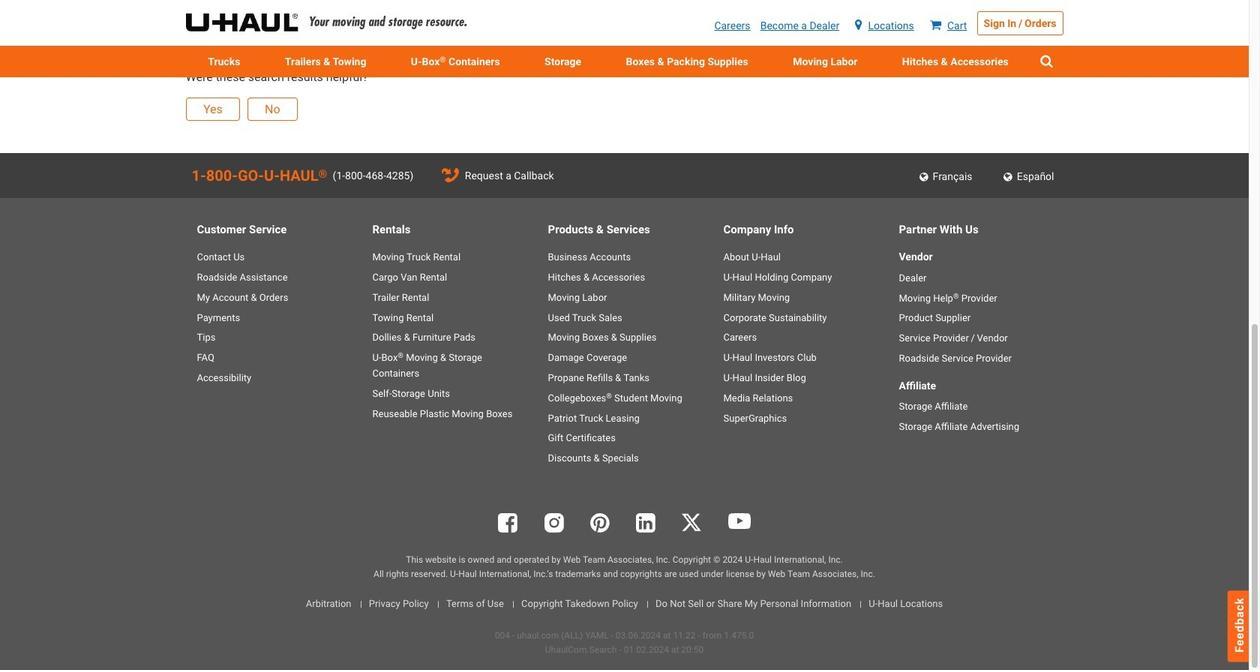 Task type: describe. For each thing, give the bounding box(es) containing it.
instagram icon image
[[545, 513, 564, 533]]

4 menu item from the left
[[604, 46, 771, 78]]

1 menu item from the left
[[186, 46, 263, 78]]

5 menu item from the left
[[771, 46, 880, 78]]

pinterest icon image
[[590, 513, 610, 533]]

facebook icon image
[[499, 513, 518, 533]]

6 menu item from the left
[[880, 46, 1031, 78]]



Task type: vqa. For each thing, say whether or not it's contained in the screenshot.
Instagram Icon
yes



Task type: locate. For each thing, give the bounding box(es) containing it.
visit us on linkedin (opens in new window) image
[[636, 513, 656, 533]]

navigation
[[186, 0, 914, 15]]

menu item
[[186, 46, 263, 78], [263, 46, 389, 78], [523, 46, 604, 78], [604, 46, 771, 78], [771, 46, 880, 78], [880, 46, 1031, 78]]

3 menu item from the left
[[523, 46, 604, 78]]

banner
[[0, 0, 1249, 78]]

x icon image
[[682, 513, 702, 531]]

youtube icon image
[[728, 513, 751, 529]]

menu
[[186, 46, 1064, 78]]

2 menu item from the left
[[263, 46, 389, 78]]

footer
[[0, 153, 1249, 657]]



